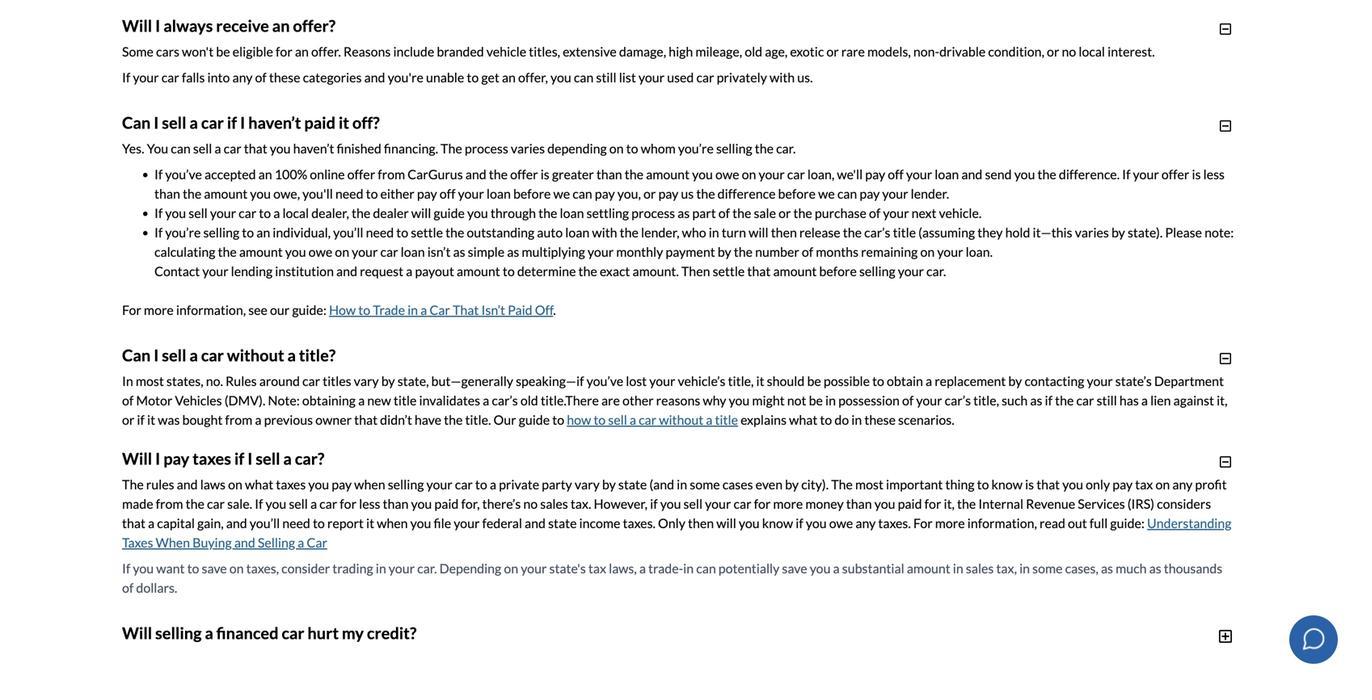 Task type: describe. For each thing, give the bounding box(es) containing it.
against
[[1174, 393, 1215, 409]]

0 vertical spatial state
[[619, 477, 647, 493]]

the up through
[[489, 166, 508, 182]]

most inside the rules and laws on what taxes you pay when selling your car to a private party vary by state (and in some cases even by city). the most important thing to know is that you only pay tax on any profit made from the car sale. if you sell a car for less than you paid for, there's no sales tax. however, if you sell your car for more money than you paid for it, the internal revenue services (irs) considers that a capital gain, and you'll need to report it when you file your federal and state income taxes. only then will you know if you owe any taxes. for more information, read out full guide:
[[856, 477, 884, 493]]

you'll inside if you've accepted an 100% online offer from cargurus and the offer is greater than the amount you owe on your car loan, we'll pay off your loan and send you the difference. if your offer is less than the amount you owe, you'll need to either pay off your loan before we can pay you, or pay us the difference before we can pay your lender. if you sell your car to a local dealer, the dealer will guide you through the loan settling process as part of the sale or the purchase of your next vehicle. if you're selling to an individual, you'll need to settle the outstanding auto loan with the lender, who in turn will then release the car's title (assuming they hold it—this varies by state). please note: calculating the amount you owe on your car loan isn't as simple as multiplying your monthly payment by the number of months remaining on your loan. contact your lending institution and request a payout amount to determine the exact amount. then settle that amount before selling your car.
[[333, 225, 363, 240]]

obtain
[[887, 373, 923, 389]]

1 vertical spatial need
[[366, 225, 394, 240]]

as left much
[[1101, 561, 1114, 577]]

out
[[1068, 516, 1087, 532]]

of down in
[[122, 393, 134, 409]]

sell up states,
[[162, 346, 186, 365]]

our
[[270, 302, 290, 318]]

car up no.
[[201, 346, 224, 365]]

0 horizontal spatial the
[[122, 477, 144, 493]]

bought
[[182, 412, 223, 428]]

the left exact
[[579, 263, 597, 279]]

1 vertical spatial haven't
[[293, 141, 334, 156]]

2 horizontal spatial the
[[831, 477, 853, 493]]

1 vertical spatial when
[[377, 516, 408, 532]]

a up accepted at top left
[[215, 141, 221, 156]]

then inside the rules and laws on what taxes you pay when selling your car to a private party vary by state (and in some cases even by city). the most important thing to know is that you only pay tax on any profit made from the car sale. if you sell a car for less than you paid for, there's no sales tax. however, if you sell your car for more money than you paid for it, the internal revenue services (irs) considers that a capital gain, and you'll need to report it when you file your federal and state income taxes. only then will you know if you owe any taxes. for more information, read out full guide:
[[688, 516, 714, 532]]

sell up the you
[[162, 113, 186, 132]]

of right part
[[719, 205, 730, 221]]

lender.
[[911, 186, 949, 202]]

used
[[667, 69, 694, 85]]

for down even
[[754, 496, 771, 512]]

varies inside if you've accepted an 100% online offer from cargurus and the offer is greater than the amount you owe on your car loan, we'll pay off your loan and send you the difference. if your offer is less than the amount you owe, you'll need to either pay off your loan before we can pay you, or pay us the difference before we can pay your lender. if you sell your car to a local dealer, the dealer will guide you through the loan settling process as part of the sale or the purchase of your next vehicle. if you're selling to an individual, you'll need to settle the outstanding auto loan with the lender, who in turn will then release the car's title (assuming they hold it—this varies by state). please note: calculating the amount you owe on your car loan isn't as simple as multiplying your monthly payment by the number of months remaining on your loan. contact your lending institution and request a payout amount to determine the exact amount. then settle that amount before selling your car.
[[1075, 225, 1109, 240]]

if down contacting
[[1045, 393, 1053, 409]]

if you've accepted an 100% online offer from cargurus and the offer is greater than the amount you owe on your car loan, we'll pay off your loan and send you the difference. if your offer is less than the amount you owe, you'll need to either pay off your loan before we can pay you, or pay us the difference before we can pay your lender. if you sell your car to a local dealer, the dealer will guide you through the loan settling process as part of the sale or the purchase of your next vehicle. if you're selling to an individual, you'll need to settle the outstanding auto loan with the lender, who in turn will then release the car's title (assuming they hold it—this varies by state). please note: calculating the amount you owe on your car loan isn't as simple as multiplying your monthly payment by the number of months remaining on your loan. contact your lending institution and request a payout amount to determine the exact amount. then settle that amount before selling your car.
[[154, 166, 1234, 279]]

a left payout
[[406, 263, 413, 279]]

tax inside if you want to save on taxes, consider trading in your car. depending on your state's tax laws, a trade-in can potentially save you a substantial amount in sales tax, in some cases, as much as thousands of dollars.
[[589, 561, 606, 577]]

will for will i pay taxes if i sell a car?
[[122, 449, 152, 469]]

1 vertical spatial be
[[807, 373, 821, 389]]

1 horizontal spatial title
[[715, 412, 738, 428]]

a left new
[[358, 393, 365, 409]]

of inside if you want to save on taxes, consider trading in your car. depending on your state's tax laws, a trade-in can potentially save you a substantial amount in sales tax, in some cases, as much as thousands of dollars.
[[122, 580, 134, 596]]

to inside if you want to save on taxes, consider trading in your car. depending on your state's tax laws, a trade-in can potentially save you a substantial amount in sales tax, in some cases, as much as thousands of dollars.
[[187, 561, 199, 577]]

full
[[1090, 516, 1108, 532]]

an left offer.
[[295, 43, 309, 59]]

cases
[[723, 477, 753, 493]]

0 vertical spatial owe
[[716, 166, 740, 182]]

won't
[[182, 43, 214, 59]]

a down 'made'
[[148, 516, 155, 532]]

1 horizontal spatial car
[[430, 302, 450, 318]]

either
[[381, 186, 415, 202]]

the up lending
[[218, 244, 237, 260]]

your down accepted at top left
[[210, 205, 236, 221]]

for inside the rules and laws on what taxes you pay when selling your car to a private party vary by state (and in some cases even by city). the most important thing to know is that you only pay tax on any profit made from the car sale. if you sell a car for less than you paid for, there's no sales tax. however, if you sell your car for more money than you paid for it, the internal revenue services (irs) considers that a capital gain, and you'll need to report it when you file your federal and state income taxes. only then will you know if you owe any taxes. for more information, read out full guide:
[[914, 516, 933, 532]]

1 horizontal spatial the
[[441, 141, 462, 156]]

1 horizontal spatial with
[[770, 69, 795, 85]]

you down cases
[[739, 516, 760, 532]]

tax,
[[997, 561, 1017, 577]]

the down the turn
[[734, 244, 753, 260]]

i for will i always receive an offer?
[[155, 16, 160, 35]]

(assuming
[[919, 225, 975, 240]]

models,
[[868, 43, 911, 59]]

department
[[1155, 373, 1224, 389]]

institution
[[275, 263, 334, 279]]

a down other
[[630, 412, 636, 428]]

can for can i sell a car if i haven't paid it off?
[[122, 113, 151, 132]]

you down important
[[875, 496, 896, 512]]

0 vertical spatial guide:
[[292, 302, 327, 318]]

scenarios.
[[898, 412, 955, 428]]

an left 100%
[[259, 166, 272, 182]]

in inside the rules and laws on what taxes you pay when selling your car to a private party vary by state (and in some cases even by city). the most important thing to know is that you only pay tax on any profit made from the car sale. if you sell a car for less than you paid for, there's no sales tax. however, if you sell your car for more money than you paid for it, the internal revenue services (irs) considers that a capital gain, and you'll need to report it when you file your federal and state income taxes. only then will you know if you owe any taxes. for more information, read out full guide:
[[677, 477, 687, 493]]

car down contacting
[[1077, 393, 1095, 409]]

dealer
[[373, 205, 409, 221]]

difference.
[[1059, 166, 1120, 182]]

understanding taxes when buying and selling a car link
[[122, 516, 1232, 551]]

vehicle's
[[678, 373, 726, 389]]

it, inside the rules and laws on what taxes you pay when selling your car to a private party vary by state (and in some cases even by city). the most important thing to know is that you only pay tax on any profit made from the car sale. if you sell a car for less than you paid for, there's no sales tax. however, if you sell your car for more money than you paid for it, the internal revenue services (irs) considers that a capital gain, and you'll need to report it when you file your federal and state income taxes. only then will you know if you owe any taxes. for more information, read out full guide:
[[944, 496, 955, 512]]

reasons
[[656, 393, 701, 409]]

read
[[1040, 516, 1066, 532]]

greater
[[552, 166, 594, 182]]

title.
[[465, 412, 491, 428]]

car right used
[[697, 69, 714, 85]]

how to sell a car without a title link
[[567, 412, 738, 428]]

sale.
[[227, 496, 252, 512]]

state's
[[549, 561, 586, 577]]

other
[[623, 393, 654, 409]]

made
[[122, 496, 153, 512]]

2 horizontal spatial paid
[[898, 496, 922, 512]]

high
[[669, 43, 693, 59]]

you've inside if you've accepted an 100% online offer from cargurus and the offer is greater than the amount you owe on your car loan, we'll pay off your loan and send you the difference. if your offer is less than the amount you owe, you'll need to either pay off your loan before we can pay you, or pay us the difference before we can pay your lender. if you sell your car to a local dealer, the dealer will guide you through the loan settling process as part of the sale or the purchase of your next vehicle. if you're selling to an individual, you'll need to settle the outstanding auto loan with the lender, who in turn will then release the car's title (assuming they hold it—this varies by state). please note: calculating the amount you owe on your car loan isn't as simple as multiplying your monthly payment by the number of months remaining on your loan. contact your lending institution and request a payout amount to determine the exact amount. then settle that amount before selling your car.
[[165, 166, 202, 182]]

previous
[[264, 412, 313, 428]]

a left 'car?'
[[283, 449, 292, 469]]

if down motor
[[137, 412, 145, 428]]

0 horizontal spatial know
[[762, 516, 793, 532]]

you down "money"
[[806, 516, 827, 532]]

of down obtain
[[902, 393, 914, 409]]

and inside the understanding taxes when buying and selling a car
[[234, 535, 255, 551]]

owner
[[315, 412, 352, 428]]

a left substantial
[[833, 561, 840, 577]]

for down important
[[925, 496, 942, 512]]

2 vertical spatial any
[[856, 516, 876, 532]]

some inside the rules and laws on what taxes you pay when selling your car to a private party vary by state (and in some cases even by city). the most important thing to know is that you only pay tax on any profit made from the car sale. if you sell a car for less than you paid for, there's no sales tax. however, if you sell your car for more money than you paid for it, the internal revenue services (irs) considers that a capital gain, and you'll need to report it when you file your federal and state income taxes. only then will you know if you owe any taxes. for more information, read out full guide:
[[690, 477, 720, 493]]

on up sale.
[[228, 477, 242, 493]]

0 vertical spatial title,
[[728, 373, 754, 389]]

0 horizontal spatial owe
[[309, 244, 333, 260]]

if up sale.
[[234, 449, 244, 469]]

the left dealer
[[352, 205, 371, 221]]

much
[[1116, 561, 1147, 577]]

a left title?
[[287, 346, 296, 365]]

the down thing
[[957, 496, 976, 512]]

0 horizontal spatial before
[[513, 186, 551, 202]]

in inside in most states, no. rules around car titles vary by state, but—generally speaking—if you've lost your vehicle's title, it should be possible to obtain a replacement by contacting your state's department of motor vehicles (dmv). note: obtaining a new title invalidates a car's old title.there are other reasons why you might not be in possession of your car's title, such as if the car still has a lien against it, or if it was bought from a previous owner that didn't have the title. our guide to
[[826, 393, 836, 409]]

and left laws
[[177, 477, 198, 493]]

car down into
[[201, 113, 224, 132]]

2 horizontal spatial car's
[[945, 393, 971, 409]]

drivable
[[940, 43, 986, 59]]

it, inside in most states, no. rules around car titles vary by state, but—generally speaking—if you've lost your vehicle's title, it should be possible to obtain a replacement by contacting your state's department of motor vehicles (dmv). note: obtaining a new title invalidates a car's old title.there are other reasons why you might not be in possession of your car's title, such as if the car still has a lien against it, or if it was bought from a previous owner that didn't have the title. our guide to
[[1217, 393, 1228, 409]]

0 horizontal spatial paid
[[304, 113, 336, 132]]

the up gain,
[[186, 496, 204, 512]]

0 vertical spatial haven't
[[248, 113, 301, 132]]

0 horizontal spatial state
[[548, 516, 577, 532]]

amount inside if you want to save on taxes, consider trading in your car. depending on your state's tax laws, a trade-in can potentially save you a substantial amount in sales tax, in some cases, as much as thousands of dollars.
[[907, 561, 951, 577]]

1 offer from the left
[[347, 166, 375, 182]]

gain,
[[197, 516, 224, 532]]

of right purchase
[[869, 205, 881, 221]]

exotic
[[790, 43, 824, 59]]

only
[[1086, 477, 1110, 493]]

you left file
[[410, 516, 431, 532]]

your left state's
[[1087, 373, 1113, 389]]

on down (assuming
[[921, 244, 935, 260]]

selling down 'remaining'
[[860, 263, 896, 279]]

online
[[310, 166, 345, 182]]

sell up the selling
[[289, 496, 308, 512]]

than right "money"
[[846, 496, 872, 512]]

for right eligible
[[276, 43, 293, 59]]

as right isn't
[[453, 244, 465, 260]]

0 vertical spatial when
[[354, 477, 385, 493]]

1 horizontal spatial off
[[888, 166, 904, 182]]

pay right only
[[1113, 477, 1133, 493]]

for more information, see our guide: how to trade in a car that isn't paid off .
[[122, 302, 556, 318]]

as inside in most states, no. rules around car titles vary by state, but—generally speaking—if you've lost your vehicle's title, it should be possible to obtain a replacement by contacting your state's department of motor vehicles (dmv). note: obtaining a new title invalidates a car's old title.there are other reasons why you might not be in possession of your car's title, such as if the car still has a lien against it, or if it was bought from a previous owner that didn't have the title. our guide to
[[1031, 393, 1043, 409]]

laws
[[200, 477, 226, 493]]

0 horizontal spatial information,
[[176, 302, 246, 318]]

the up isn't
[[446, 225, 464, 240]]

lien
[[1151, 393, 1171, 409]]

0 vertical spatial varies
[[511, 141, 545, 156]]

will i pay taxes if i sell a car?
[[122, 449, 325, 469]]

you up dollars.
[[133, 561, 154, 577]]

that up taxes on the left of the page
[[122, 516, 146, 532]]

contacting
[[1025, 373, 1085, 389]]

consider
[[282, 561, 330, 577]]

new
[[367, 393, 391, 409]]

car down laws
[[207, 496, 225, 512]]

will selling a financed car hurt my credit?
[[122, 624, 417, 644]]

difference
[[718, 186, 776, 202]]

note:
[[268, 393, 300, 409]]

0 vertical spatial for
[[122, 302, 141, 318]]

can i sell a car if i haven't paid it off?
[[122, 113, 380, 132]]

the up difference
[[755, 141, 774, 156]]

0 vertical spatial what
[[789, 412, 818, 428]]

selling up difference
[[716, 141, 753, 156]]

cargurus
[[408, 166, 463, 182]]

1 horizontal spatial before
[[778, 186, 816, 202]]

depending
[[548, 141, 607, 156]]

0 horizontal spatial these
[[269, 69, 300, 85]]

selling inside the rules and laws on what taxes you pay when selling your car to a private party vary by state (and in some cases even by city). the most important thing to know is that you only pay tax on any profit made from the car sale. if you sell a car for less than you paid for, there's no sales tax. however, if you sell your car for more money than you paid for it, the internal revenue services (irs) considers that a capital gain, and you'll need to report it when you file your federal and state income taxes. only then will you know if you owe any taxes. for more information, read out full guide:
[[388, 477, 424, 493]]

selling up 'calculating' on the top left of page
[[203, 225, 239, 240]]

car left titles at the left bottom
[[302, 373, 320, 389]]

interest.
[[1108, 43, 1155, 59]]

1 vertical spatial title,
[[974, 393, 1000, 409]]

1 vertical spatial off
[[440, 186, 456, 202]]

the rules and laws on what taxes you pay when selling your car to a private party vary by state (and in some cases even by city). the most important thing to know is that you only pay tax on any profit made from the car sale. if you sell a car for less than you paid for, there's no sales tax. however, if you sell your car for more money than you paid for it, the internal revenue services (irs) considers that a capital gain, and you'll need to report it when you file your federal and state income taxes. only then will you know if you owe any taxes. for more information, read out full guide:
[[122, 477, 1227, 532]]

will inside the rules and laws on what taxes you pay when selling your car to a private party vary by state (and in some cases even by city). the most important thing to know is that you only pay tax on any profit made from the car sale. if you sell a car for less than you paid for, there's no sales tax. however, if you sell your car for more money than you paid for it, the internal revenue services (irs) considers that a capital gain, and you'll need to report it when you file your federal and state income taxes. only then will you know if you owe any taxes. for more information, read out full guide:
[[717, 516, 737, 532]]

whom
[[641, 141, 676, 156]]

1 we from the left
[[554, 186, 570, 202]]

that inside if you've accepted an 100% online offer from cargurus and the offer is greater than the amount you owe on your car loan, we'll pay off your loan and send you the difference. if your offer is less than the amount you owe, you'll need to either pay off your loan before we can pay you, or pay us the difference before we can pay your lender. if you sell your car to a local dealer, the dealer will guide you through the loan settling process as part of the sale or the purchase of your next vehicle. if you're selling to an individual, you'll need to settle the outstanding auto loan with the lender, who in turn will then release the car's title (assuming they hold it—this varies by state). please note: calculating the amount you owe on your car loan isn't as simple as multiplying your monthly payment by the number of months remaining on your loan. contact your lending institution and request a payout amount to determine the exact amount. then settle that amount before selling your car.
[[748, 263, 771, 279]]

local inside if you've accepted an 100% online offer from cargurus and the offer is greater than the amount you owe on your car loan, we'll pay off your loan and send you the difference. if your offer is less than the amount you owe, you'll need to either pay off your loan before we can pay you, or pay us the difference before we can pay your lender. if you sell your car to a local dealer, the dealer will guide you through the loan settling process as part of the sale or the purchase of your next vehicle. if you're selling to an individual, you'll need to settle the outstanding auto loan with the lender, who in turn will then release the car's title (assuming they hold it—this varies by state). please note: calculating the amount you owe on your car loan isn't as simple as multiplying your monthly payment by the number of months remaining on your loan. contact your lending institution and request a payout amount to determine the exact amount. then settle that amount before selling your car.
[[283, 205, 309, 221]]

by up such
[[1009, 373, 1022, 389]]

or right you,
[[644, 186, 656, 202]]

0 horizontal spatial is
[[541, 166, 550, 182]]

should
[[767, 373, 805, 389]]

trade-
[[649, 561, 683, 577]]

replacement
[[935, 373, 1006, 389]]

guide inside if you've accepted an 100% online offer from cargurus and the offer is greater than the amount you owe on your car loan, we'll pay off your loan and send you the difference. if your offer is less than the amount you owe, you'll need to either pay off your loan before we can pay you, or pay us the difference before we can pay your lender. if you sell your car to a local dealer, the dealer will guide you through the loan settling process as part of the sale or the purchase of your next vehicle. if you're selling to an individual, you'll need to settle the outstanding auto loan with the lender, who in turn will then release the car's title (assuming they hold it—this varies by state). please note: calculating the amount you owe on your car loan isn't as simple as multiplying your monthly payment by the number of months remaining on your loan. contact your lending institution and request a payout amount to determine the exact amount. then settle that amount before selling your car.
[[434, 205, 465, 221]]

i up accepted at top left
[[240, 113, 245, 132]]

i for can i sell a car if i haven't paid it off?
[[154, 113, 159, 132]]

the up "auto"
[[539, 205, 557, 221]]

1 vertical spatial more
[[773, 496, 803, 512]]

your right trading
[[389, 561, 415, 577]]

you left "owe,"
[[250, 186, 271, 202]]

into
[[207, 69, 230, 85]]

you up 'calculating' on the top left of page
[[165, 205, 186, 221]]

1 taxes. from the left
[[623, 516, 656, 532]]

0 horizontal spatial car's
[[492, 393, 518, 409]]

pay left us
[[659, 186, 679, 202]]

2 horizontal spatial before
[[820, 263, 857, 279]]

but—generally
[[431, 373, 513, 389]]

most inside in most states, no. rules around car titles vary by state, but—generally speaking—if you've lost your vehicle's title, it should be possible to obtain a replacement by contacting your state's department of motor vehicles (dmv). note: obtaining a new title invalidates a car's old title.there are other reasons why you might not be in possession of your car's title, such as if the car still has a lien against it, or if it was bought from a previous owner that didn't have the title. our guide to
[[136, 373, 164, 389]]

city).
[[802, 477, 829, 493]]

categories
[[303, 69, 362, 85]]

on left the taxes,
[[229, 561, 244, 577]]

or inside in most states, no. rules around car titles vary by state, but—generally speaking—if you've lost your vehicle's title, it should be possible to obtain a replacement by contacting your state's department of motor vehicles (dmv). note: obtaining a new title invalidates a car's old title.there are other reasons why you might not be in possession of your car's title, such as if the car still has a lien against it, or if it was bought from a previous owner that didn't have the title. our guide to
[[122, 412, 135, 428]]

isn't
[[482, 302, 505, 318]]

do
[[835, 412, 849, 428]]

number
[[755, 244, 800, 260]]

and left request
[[336, 263, 357, 279]]

is inside the rules and laws on what taxes you pay when selling your car to a private party vary by state (and in some cases even by city). the most important thing to know is that you only pay tax on any profit made from the car sale. if you sell a car for less than you paid for, there's no sales tax. however, if you sell your car for more money than you paid for it, the internal revenue services (irs) considers that a capital gain, and you'll need to report it when you file your federal and state income taxes. only then will you know if you owe any taxes. for more information, read out full guide:
[[1025, 477, 1034, 493]]

car up for,
[[455, 477, 473, 493]]

revenue
[[1026, 496, 1076, 512]]

without for title
[[659, 412, 704, 428]]

a right laws,
[[640, 561, 646, 577]]

you left substantial
[[810, 561, 831, 577]]

on right depending on the bottom left of the page
[[504, 561, 518, 577]]

from inside the rules and laws on what taxes you pay when selling your car to a private party vary by state (and in some cases even by city). the most important thing to know is that you only pay tax on any profit made from the car sale. if you sell a car for less than you paid for, there's no sales tax. however, if you sell your car for more money than you paid for it, the internal revenue services (irs) considers that a capital gain, and you'll need to report it when you file your federal and state income taxes. only then will you know if you owe any taxes. for more information, read out full guide:
[[156, 496, 183, 512]]

vary inside in most states, no. rules around car titles vary by state, but—generally speaking—if you've lost your vehicle's title, it should be possible to obtain a replacement by contacting your state's department of motor vehicles (dmv). note: obtaining a new title invalidates a car's old title.there are other reasons why you might not be in possession of your car's title, such as if the car still has a lien against it, or if it was bought from a previous owner that didn't have the title. our guide to
[[354, 373, 379, 389]]

loan right "auto"
[[565, 225, 590, 240]]

you up 100%
[[270, 141, 291, 156]]

simple
[[468, 244, 505, 260]]

can inside if you want to save on taxes, consider trading in your car. depending on your state's tax laws, a trade-in can potentially save you a substantial amount in sales tax, in some cases, as much as thousands of dollars.
[[696, 561, 716, 577]]

1 horizontal spatial these
[[865, 412, 896, 428]]

want
[[156, 561, 185, 577]]

credit?
[[367, 624, 417, 644]]

it up might
[[757, 373, 765, 389]]

car inside the understanding taxes when buying and selling a car
[[307, 535, 327, 551]]

your up scenarios.
[[916, 393, 943, 409]]

taxes inside the rules and laws on what taxes you pay when selling your car to a private party vary by state (and in some cases even by city). the most important thing to know is that you only pay tax on any profit made from the car sale. if you sell a car for less than you paid for, there's no sales tax. however, if you sell your car for more money than you paid for it, the internal revenue services (irs) considers that a capital gain, and you'll need to report it when you file your federal and state income taxes. only then will you know if you owe any taxes. for more information, read out full guide:
[[276, 477, 306, 493]]

0 vertical spatial be
[[216, 43, 230, 59]]

invalidates
[[419, 393, 480, 409]]

can down 'we'll'
[[838, 186, 857, 202]]

profit
[[1195, 477, 1227, 493]]

it inside the rules and laws on what taxes you pay when selling your car to a private party vary by state (and in some cases even by city). the most important thing to know is that you only pay tax on any profit made from the car sale. if you sell a car for less than you paid for, there's no sales tax. however, if you sell your car for more money than you paid for it, the internal revenue services (irs) considers that a capital gain, and you'll need to report it when you file your federal and state income taxes. only then will you know if you owe any taxes. for more information, read out full guide:
[[366, 516, 374, 532]]

no inside the rules and laws on what taxes you pay when selling your car to a private party vary by state (and in some cases even by city). the most important thing to know is that you only pay tax on any profit made from the car sale. if you sell a car for less than you paid for, there's no sales tax. however, if you sell your car for more money than you paid for it, the internal revenue services (irs) considers that a capital gain, and you'll need to report it when you file your federal and state income taxes. only then will you know if you owe any taxes. for more information, read out full guide:
[[524, 496, 538, 512]]

no.
[[206, 373, 223, 389]]

guide: inside the rules and laws on what taxes you pay when selling your car to a private party vary by state (and in some cases even by city). the most important thing to know is that you only pay tax on any profit made from the car sale. if you sell a car for less than you paid for, there's no sales tax. however, if you sell your car for more money than you paid for it, the internal revenue services (irs) considers that a capital gain, and you'll need to report it when you file your federal and state income taxes. only then will you know if you owe any taxes. for more information, read out full guide:
[[1111, 516, 1145, 532]]

that
[[453, 302, 479, 318]]

you up only
[[660, 496, 681, 512]]

2 we from the left
[[818, 186, 835, 202]]

how
[[329, 302, 356, 318]]

as down us
[[678, 205, 690, 221]]

sell down "are"
[[608, 412, 627, 428]]

finished
[[337, 141, 382, 156]]

yes.
[[122, 141, 144, 156]]

money
[[806, 496, 844, 512]]

car left loan, on the top of the page
[[787, 166, 805, 182]]

didn't
[[380, 412, 412, 428]]

0 vertical spatial more
[[144, 302, 174, 318]]

some inside if you want to save on taxes, consider trading in your car. depending on your state's tax laws, a trade-in can potentially save you a substantial amount in sales tax, in some cases, as much as thousands of dollars.
[[1033, 561, 1063, 577]]

0 vertical spatial know
[[992, 477, 1023, 493]]

0 vertical spatial any
[[232, 69, 253, 85]]

include
[[393, 43, 434, 59]]

you're inside if you've accepted an 100% online offer from cargurus and the offer is greater than the amount you owe on your car loan, we'll pay off your loan and send you the difference. if your offer is less than the amount you owe, you'll need to either pay off your loan before we can pay you, or pay us the difference before we can pay your lender. if you sell your car to a local dealer, the dealer will guide you through the loan settling process as part of the sale or the purchase of your next vehicle. if you're selling to an individual, you'll need to settle the outstanding auto loan with the lender, who in turn will then release the car's title (assuming they hold it—this varies by state). please note: calculating the amount you owe on your car loan isn't as simple as multiplying your monthly payment by the number of months remaining on your loan. contact your lending institution and request a payout amount to determine the exact amount. then settle that amount before selling your car.
[[165, 225, 201, 240]]

can for can i sell a car without a title?
[[122, 346, 151, 365]]

when
[[156, 535, 190, 551]]

will for will selling a financed car hurt my credit?
[[122, 624, 152, 644]]

a down why
[[706, 412, 713, 428]]

they
[[978, 225, 1003, 240]]

always
[[163, 16, 213, 35]]

1 horizontal spatial need
[[336, 186, 363, 202]]

sell left 'car?'
[[256, 449, 280, 469]]

vary inside the rules and laws on what taxes you pay when selling your car to a private party vary by state (and in some cases even by city). the most important thing to know is that you only pay tax on any profit made from the car sale. if you sell a car for less than you paid for, there's no sales tax. however, if you sell your car for more money than you paid for it, the internal revenue services (irs) considers that a capital gain, and you'll need to report it when you file your federal and state income taxes. only then will you know if you owe any taxes. for more information, read out full guide:
[[575, 477, 600, 493]]

0 horizontal spatial will
[[411, 205, 431, 221]]

have
[[415, 412, 442, 428]]

from inside if you've accepted an 100% online offer from cargurus and the offer is greater than the amount you owe on your car loan, we'll pay off your loan and send you the difference. if your offer is less than the amount you owe, you'll need to either pay off your loan before we can pay you, or pay us the difference before we can pay your lender. if you sell your car to a local dealer, the dealer will guide you through the loan settling process as part of the sale or the purchase of your next vehicle. if you're selling to an individual, you'll need to settle the outstanding auto loan with the lender, who in turn will then release the car's title (assuming they hold it—this varies by state). please note: calculating the amount you owe on your car loan isn't as simple as multiplying your monthly payment by the number of months remaining on your loan. contact your lending institution and request a payout amount to determine the exact amount. then settle that amount before selling your car.
[[378, 166, 405, 182]]

0 horizontal spatial still
[[596, 69, 617, 85]]

a down "owe,"
[[274, 205, 280, 221]]

motor
[[136, 393, 172, 409]]

in left tax,
[[953, 561, 964, 577]]

depending
[[440, 561, 502, 577]]

amount down simple
[[457, 263, 500, 279]]

extensive
[[563, 43, 617, 59]]

what inside the rules and laws on what taxes you pay when selling your car to a private party vary by state (and in some cases even by city). the most important thing to know is that you only pay tax on any profit made from the car sale. if you sell a car for less than you paid for, there's no sales tax. however, if you sell your car for more money than you paid for it, the internal revenue services (irs) considers that a capital gain, and you'll need to report it when you file your federal and state income taxes. only then will you know if you owe any taxes. for more information, read out full guide:
[[245, 477, 273, 493]]

amount.
[[633, 263, 679, 279]]

your up difference
[[759, 166, 785, 182]]

off
[[535, 302, 553, 318]]

you
[[147, 141, 168, 156]]

and down sale.
[[226, 516, 247, 532]]



Task type: vqa. For each thing, say whether or not it's contained in the screenshot.
the Cost-effectiveness
no



Task type: locate. For each thing, give the bounding box(es) containing it.
i for can i sell a car without a title?
[[154, 346, 159, 365]]

1 vertical spatial with
[[592, 225, 617, 240]]

1 horizontal spatial from
[[225, 412, 253, 428]]

1 vertical spatial old
[[521, 393, 538, 409]]

0 vertical spatial local
[[1079, 43, 1105, 59]]

1 vertical spatial any
[[1173, 477, 1193, 493]]

0 vertical spatial sales
[[540, 496, 568, 512]]

months
[[816, 244, 859, 260]]

1 horizontal spatial process
[[632, 205, 675, 221]]

2 vertical spatial will
[[717, 516, 737, 532]]

sale
[[754, 205, 776, 221]]

if your car falls into any of these categories and you're unable to get an offer, you can still list your used car privately with us.
[[122, 69, 813, 85]]

in most states, no. rules around car titles vary by state, but—generally speaking—if you've lost your vehicle's title, it should be possible to obtain a replacement by contacting your state's department of motor vehicles (dmv). note: obtaining a new title invalidates a car's old title.there are other reasons why you might not be in possession of your car's title, such as if the car still has a lien against it, or if it was bought from a previous owner that didn't have the title. our guide to
[[122, 373, 1228, 428]]

1 vertical spatial owe
[[309, 244, 333, 260]]

1 horizontal spatial we
[[818, 186, 835, 202]]

amount down accepted at top left
[[204, 186, 248, 202]]

0 vertical spatial you're
[[678, 141, 714, 156]]

any
[[232, 69, 253, 85], [1173, 477, 1193, 493], [856, 516, 876, 532]]

if inside if you want to save on taxes, consider trading in your car. depending on your state's tax laws, a trade-in can potentially save you a substantial amount in sales tax, in some cases, as much as thousands of dollars.
[[122, 561, 130, 577]]

car. inside if you've accepted an 100% online offer from cargurus and the offer is greater than the amount you owe on your car loan, we'll pay off your loan and send you the difference. if your offer is less than the amount you owe, you'll need to either pay off your loan before we can pay you, or pay us the difference before we can pay your lender. if you sell your car to a local dealer, the dealer will guide you through the loan settling process as part of the sale or the purchase of your next vehicle. if you're selling to an individual, you'll need to settle the outstanding auto loan with the lender, who in turn will then release the car's title (assuming they hold it—this varies by state). please note: calculating the amount you owe on your car loan isn't as simple as multiplying your monthly payment by the number of months remaining on your loan. contact your lending institution and request a payout amount to determine the exact amount. then settle that amount before selling your car.
[[927, 263, 946, 279]]

understanding taxes when buying and selling a car
[[122, 516, 1232, 551]]

send
[[985, 166, 1012, 182]]

on up difference
[[742, 166, 756, 182]]

1 horizontal spatial for
[[914, 516, 933, 532]]

be right should on the bottom of the page
[[807, 373, 821, 389]]

0 horizontal spatial guide:
[[292, 302, 327, 318]]

sales inside the rules and laws on what taxes you pay when selling your car to a private party vary by state (and in some cases even by city). the most important thing to know is that you only pay tax on any profit made from the car sale. if you sell a car for less than you paid for, there's no sales tax. however, if you sell your car for more money than you paid for it, the internal revenue services (irs) considers that a capital gain, and you'll need to report it when you file your federal and state income taxes. only then will you know if you owe any taxes. for more information, read out full guide:
[[540, 496, 568, 512]]

in right trading
[[376, 561, 386, 577]]

0 horizontal spatial we
[[554, 186, 570, 202]]

1 can from the top
[[122, 113, 151, 132]]

0 vertical spatial it,
[[1217, 393, 1228, 409]]

1 vertical spatial no
[[524, 496, 538, 512]]

your left lender.
[[883, 186, 909, 202]]

3 will from the top
[[122, 624, 152, 644]]

us
[[681, 186, 694, 202]]

title down state,
[[394, 393, 417, 409]]

car up report
[[320, 496, 337, 512]]

will up rules
[[122, 449, 152, 469]]

our
[[494, 412, 516, 428]]

less up report
[[359, 496, 380, 512]]

2 horizontal spatial is
[[1192, 166, 1201, 182]]

paid
[[508, 302, 533, 318]]

0 vertical spatial title
[[893, 225, 916, 240]]

0 vertical spatial process
[[465, 141, 508, 156]]

off?
[[352, 113, 380, 132]]

1 save from the left
[[202, 561, 227, 577]]

tax inside the rules and laws on what taxes you pay when selling your car to a private party vary by state (and in some cases even by city). the most important thing to know is that you only pay tax on any profit made from the car sale. if you sell a car for less than you paid for, there's no sales tax. however, if you sell your car for more money than you paid for it, the internal revenue services (irs) considers that a capital gain, and you'll need to report it when you file your federal and state income taxes. only then will you know if you owe any taxes. for more information, read out full guide:
[[1136, 477, 1153, 493]]

guide inside in most states, no. rules around car titles vary by state, but—generally speaking—if you've lost your vehicle's title, it should be possible to obtain a replacement by contacting your state's department of motor vehicles (dmv). note: obtaining a new title invalidates a car's old title.there are other reasons why you might not be in possession of your car's title, such as if the car still has a lien against it, or if it was bought from a previous owner that didn't have the title. our guide to
[[519, 412, 550, 428]]

0 vertical spatial these
[[269, 69, 300, 85]]

offer.
[[311, 43, 341, 59]]

offer,
[[518, 69, 548, 85]]

you've inside in most states, no. rules around car titles vary by state, but—generally speaking—if you've lost your vehicle's title, it should be possible to obtain a replacement by contacting your state's department of motor vehicles (dmv). note: obtaining a new title invalidates a car's old title.there are other reasons why you might not be in possession of your car's title, such as if the car still has a lien against it, or if it was bought from a previous owner that didn't have the title. our guide to
[[587, 373, 624, 389]]

you'll
[[333, 225, 363, 240], [250, 516, 280, 532]]

1 horizontal spatial no
[[1062, 43, 1077, 59]]

0 vertical spatial most
[[136, 373, 164, 389]]

1 horizontal spatial title,
[[974, 393, 1000, 409]]

information, left see
[[176, 302, 246, 318]]

a inside the understanding taxes when buying and selling a car
[[298, 535, 304, 551]]

1 vertical spatial will
[[749, 225, 769, 240]]

need inside the rules and laws on what taxes you pay when selling your car to a private party vary by state (and in some cases even by city). the most important thing to know is that you only pay tax on any profit made from the car sale. if you sell a car for less than you paid for, there's no sales tax. however, if you sell your car for more money than you paid for it, the internal revenue services (irs) considers that a capital gain, and you'll need to report it when you file your federal and state income taxes. only then will you know if you owe any taxes. for more information, read out full guide:
[[282, 516, 310, 532]]

you right sale.
[[266, 496, 286, 512]]

0 horizontal spatial sales
[[540, 496, 568, 512]]

process inside if you've accepted an 100% online offer from cargurus and the offer is greater than the amount you owe on your car loan, we'll pay off your loan and send you the difference. if your offer is less than the amount you owe, you'll need to either pay off your loan before we can pay you, or pay us the difference before we can pay your lender. if you sell your car to a local dealer, the dealer will guide you through the loan settling process as part of the sale or the purchase of your next vehicle. if you're selling to an individual, you'll need to settle the outstanding auto loan with the lender, who in turn will then release the car's title (assuming they hold it—this varies by state). please note: calculating the amount you owe on your car loan isn't as simple as multiplying your monthly payment by the number of months remaining on your loan. contact your lending institution and request a payout amount to determine the exact amount. then settle that amount before selling your car.
[[632, 205, 675, 221]]

0 vertical spatial you've
[[165, 166, 202, 182]]

off down cargurus
[[440, 186, 456, 202]]

internal
[[979, 496, 1024, 512]]

2 taxes. from the left
[[878, 516, 911, 532]]

0 horizontal spatial some
[[690, 477, 720, 493]]

information, inside the rules and laws on what taxes you pay when selling your car to a private party vary by state (and in some cases even by city). the most important thing to know is that you only pay tax on any profit made from the car sale. if you sell a car for less than you paid for, there's no sales tax. however, if you sell your car for more money than you paid for it, the internal revenue services (irs) considers that a capital gain, and you'll need to report it when you file your federal and state income taxes. only then will you know if you owe any taxes. for more information, read out full guide:
[[968, 516, 1037, 532]]

exact
[[600, 263, 630, 279]]

without for title?
[[227, 346, 284, 365]]

that inside in most states, no. rules around car titles vary by state, but—generally speaking—if you've lost your vehicle's title, it should be possible to obtain a replacement by contacting your state's department of motor vehicles (dmv). note: obtaining a new title invalidates a car's old title.there are other reasons why you might not be in possession of your car's title, such as if the car still has a lien against it, or if it was bought from a previous owner that didn't have the title. our guide to
[[354, 412, 378, 428]]

car?
[[295, 449, 325, 469]]

2 horizontal spatial need
[[366, 225, 394, 240]]

some left cases
[[690, 477, 720, 493]]

for
[[276, 43, 293, 59], [340, 496, 357, 512], [754, 496, 771, 512], [925, 496, 942, 512]]

the up 'calculating' on the top left of page
[[183, 186, 202, 202]]

1 horizontal spatial sales
[[966, 561, 994, 577]]

more
[[144, 302, 174, 318], [773, 496, 803, 512], [935, 516, 965, 532]]

you'll inside the rules and laws on what taxes you pay when selling your car to a private party vary by state (and in some cases even by city). the most important thing to know is that you only pay tax on any profit made from the car sale. if you sell a car for less than you paid for, there's no sales tax. however, if you sell your car for more money than you paid for it, the internal revenue services (irs) considers that a capital gain, and you'll need to report it when you file your federal and state income taxes. only then will you know if you owe any taxes. for more information, read out full guide:
[[250, 516, 280, 532]]

car's inside if you've accepted an 100% online offer from cargurus and the offer is greater than the amount you owe on your car loan, we'll pay off your loan and send you the difference. if your offer is less than the amount you owe, you'll need to either pay off your loan before we can pay you, or pay us the difference before we can pay your lender. if you sell your car to a local dealer, the dealer will guide you through the loan settling process as part of the sale or the purchase of your next vehicle. if you're selling to an individual, you'll need to settle the outstanding auto loan with the lender, who in turn will then release the car's title (assuming they hold it—this varies by state). please note: calculating the amount you owe on your car loan isn't as simple as multiplying your monthly payment by the number of months remaining on your loan. contact your lending institution and request a payout amount to determine the exact amount. then settle that amount before selling your car.
[[865, 225, 891, 240]]

sales
[[540, 496, 568, 512], [966, 561, 994, 577]]

then inside if you've accepted an 100% online offer from cargurus and the offer is greater than the amount you owe on your car loan, we'll pay off your loan and send you the difference. if your offer is less than the amount you owe, you'll need to either pay off your loan before we can pay you, or pay us the difference before we can pay your lender. if you sell your car to a local dealer, the dealer will guide you through the loan settling process as part of the sale or the purchase of your next vehicle. if you're selling to an individual, you'll need to settle the outstanding auto loan with the lender, who in turn will then release the car's title (assuming they hold it—this varies by state). please note: calculating the amount you owe on your car loan isn't as simple as multiplying your monthly payment by the number of months remaining on your loan. contact your lending institution and request a payout amount to determine the exact amount. then settle that amount before selling your car.
[[771, 225, 797, 240]]

0 horizontal spatial then
[[688, 516, 714, 532]]

part
[[692, 205, 716, 221]]

contact
[[154, 263, 200, 279]]

0 vertical spatial less
[[1204, 166, 1225, 182]]

are
[[602, 393, 620, 409]]

owe inside the rules and laws on what taxes you pay when selling your car to a private party vary by state (and in some cases even by city). the most important thing to know is that you only pay tax on any profit made from the car sale. if you sell a car for less than you paid for, there's no sales tax. however, if you sell your car for more money than you paid for it, the internal revenue services (irs) considers that a capital gain, and you'll need to report it when you file your federal and state income taxes. only then will you know if you owe any taxes. for more information, read out full guide:
[[829, 516, 853, 532]]

offer down 'finished'
[[347, 166, 375, 182]]

less inside if you've accepted an 100% online offer from cargurus and the offer is greater than the amount you owe on your car loan, we'll pay off your loan and send you the difference. if your offer is less than the amount you owe, you'll need to either pay off your loan before we can pay you, or pay us the difference before we can pay your lender. if you sell your car to a local dealer, the dealer will guide you through the loan settling process as part of the sale or the purchase of your next vehicle. if you're selling to an individual, you'll need to settle the outstanding auto loan with the lender, who in turn will then release the car's title (assuming they hold it—this varies by state). please note: calculating the amount you owe on your car loan isn't as simple as multiplying your monthly payment by the number of months remaining on your loan. contact your lending institution and request a payout amount to determine the exact amount. then settle that amount before selling your car.
[[1204, 166, 1225, 182]]

will i always receive an offer?
[[122, 16, 336, 35]]

you down 'car?'
[[308, 477, 329, 493]]

if inside the rules and laws on what taxes you pay when selling your car to a private party vary by state (and in some cases even by city). the most important thing to know is that you only pay tax on any profit made from the car sale. if you sell a car for less than you paid for, there's no sales tax. however, if you sell your car for more money than you paid for it, the internal revenue services (irs) considers that a capital gain, and you'll need to report it when you file your federal and state income taxes. only then will you know if you owe any taxes. for more information, read out full guide:
[[255, 496, 263, 512]]

still inside in most states, no. rules around car titles vary by state, but—generally speaking—if you've lost your vehicle's title, it should be possible to obtain a replacement by contacting your state's department of motor vehicles (dmv). note: obtaining a new title invalidates a car's old title.there are other reasons why you might not be in possession of your car's title, such as if the car still has a lien against it, or if it was bought from a previous owner that didn't have the title. our guide to
[[1097, 393, 1117, 409]]

in down understanding taxes when buying and selling a car 'link'
[[683, 561, 694, 577]]

old inside in most states, no. rules around car titles vary by state, but—generally speaking—if you've lost your vehicle's title, it should be possible to obtain a replacement by contacting your state's department of motor vehicles (dmv). note: obtaining a new title invalidates a car's old title.there are other reasons why you might not be in possession of your car's title, such as if the car still has a lien against it, or if it was bought from a previous owner that didn't have the title. our guide to
[[521, 393, 538, 409]]

more down the contact
[[144, 302, 174, 318]]

title inside in most states, no. rules around car titles vary by state, but—generally speaking—if you've lost your vehicle's title, it should be possible to obtain a replacement by contacting your state's department of motor vehicles (dmv). note: obtaining a new title invalidates a car's old title.there are other reasons why you might not be in possession of your car's title, such as if the car still has a lien against it, or if it was bought from a previous owner that didn't have the title. our guide to
[[394, 393, 417, 409]]

will
[[411, 205, 431, 221], [749, 225, 769, 240], [717, 516, 737, 532]]

1 vertical spatial these
[[865, 412, 896, 428]]

and
[[364, 69, 385, 85], [466, 166, 487, 182], [962, 166, 983, 182], [336, 263, 357, 279], [177, 477, 198, 493], [226, 516, 247, 532], [525, 516, 546, 532], [234, 535, 255, 551]]

owe
[[716, 166, 740, 182], [309, 244, 333, 260], [829, 516, 853, 532]]

tax up the (irs)
[[1136, 477, 1153, 493]]

0 horizontal spatial local
[[283, 205, 309, 221]]

tax left laws,
[[589, 561, 606, 577]]

state,
[[398, 373, 429, 389]]

1 horizontal spatial more
[[773, 496, 803, 512]]

in
[[122, 373, 133, 389]]

a
[[190, 113, 198, 132], [215, 141, 221, 156], [274, 205, 280, 221], [406, 263, 413, 279], [421, 302, 427, 318], [190, 346, 198, 365], [287, 346, 296, 365], [926, 373, 932, 389], [358, 393, 365, 409], [483, 393, 489, 409], [1142, 393, 1148, 409], [255, 412, 262, 428], [630, 412, 636, 428], [706, 412, 713, 428], [283, 449, 292, 469], [490, 477, 496, 493], [310, 496, 317, 512], [148, 516, 155, 532], [298, 535, 304, 551], [640, 561, 646, 577], [833, 561, 840, 577], [205, 624, 213, 644]]

2 horizontal spatial owe
[[829, 516, 853, 532]]

car left falls
[[161, 69, 179, 85]]

if down city).
[[796, 516, 804, 532]]

i for will i pay taxes if i sell a car?
[[155, 449, 160, 469]]

2 will from the top
[[122, 449, 152, 469]]

it left off?
[[339, 113, 349, 132]]

1 horizontal spatial any
[[856, 516, 876, 532]]

is
[[541, 166, 550, 182], [1192, 166, 1201, 182], [1025, 477, 1034, 493]]

state
[[619, 477, 647, 493], [548, 516, 577, 532]]

an left individual,
[[257, 225, 270, 240]]

even
[[756, 477, 783, 493]]

taxes.
[[623, 516, 656, 532], [878, 516, 911, 532]]

hold
[[1006, 225, 1031, 240]]

or right condition,
[[1047, 43, 1060, 59]]

before down months
[[820, 263, 857, 279]]

1 horizontal spatial car.
[[776, 141, 796, 156]]

from inside in most states, no. rules around car titles vary by state, but—generally speaking—if you've lost your vehicle's title, it should be possible to obtain a replacement by contacting your state's department of motor vehicles (dmv). note: obtaining a new title invalidates a car's old title.there are other reasons why you might not be in possession of your car's title, such as if the car still has a lien against it, or if it was bought from a previous owner that didn't have the title. our guide to
[[225, 412, 253, 428]]

1 vertical spatial some
[[1033, 561, 1063, 577]]

can down greater
[[573, 186, 592, 202]]

when up report
[[354, 477, 385, 493]]

1 horizontal spatial paid
[[435, 496, 459, 512]]

1 vertical spatial vary
[[575, 477, 600, 493]]

possession
[[839, 393, 900, 409]]

you right send
[[1015, 166, 1035, 182]]

it,
[[1217, 393, 1228, 409], [944, 496, 955, 512]]

paid
[[304, 113, 336, 132], [435, 496, 459, 512], [898, 496, 922, 512]]

amount down number
[[773, 263, 817, 279]]

2 offer from the left
[[510, 166, 538, 182]]

you up us
[[692, 166, 713, 182]]

1 vertical spatial know
[[762, 516, 793, 532]]

vehicles
[[175, 393, 222, 409]]

0 horizontal spatial taxes
[[193, 449, 231, 469]]

title
[[893, 225, 916, 240], [394, 393, 417, 409], [715, 412, 738, 428]]

guide right our
[[519, 412, 550, 428]]

0 vertical spatial can
[[122, 113, 151, 132]]

how
[[567, 412, 591, 428]]

0 horizontal spatial what
[[245, 477, 273, 493]]

2 save from the left
[[782, 561, 808, 577]]

0 horizontal spatial off
[[440, 186, 456, 202]]

0 vertical spatial settle
[[411, 225, 443, 240]]

2 can from the top
[[122, 346, 151, 365]]

in right trade
[[408, 302, 418, 318]]

any up considers
[[1173, 477, 1193, 493]]

of down "release"
[[802, 244, 814, 260]]

your up exact
[[588, 244, 614, 260]]

know up internal
[[992, 477, 1023, 493]]

as right much
[[1150, 561, 1162, 577]]

pay up rules
[[163, 449, 189, 469]]

can
[[122, 113, 151, 132], [122, 346, 151, 365]]

amount up us
[[646, 166, 690, 182]]

in inside if you've accepted an 100% online offer from cargurus and the offer is greater than the amount you owe on your car loan, we'll pay off your loan and send you the difference. if your offer is less than the amount you owe, you'll need to either pay off your loan before we can pay you, or pay us the difference before we can pay your lender. if you sell your car to a local dealer, the dealer will guide you through the loan settling process as part of the sale or the purchase of your next vehicle. if you're selling to an individual, you'll need to settle the outstanding auto loan with the lender, who in turn will then release the car's title (assuming they hold it—this varies by state). please note: calculating the amount you owe on your car loan isn't as simple as multiplying your monthly payment by the number of months remaining on your loan. contact your lending institution and request a payout amount to determine the exact amount. then settle that amount before selling your car.
[[709, 225, 719, 240]]

what
[[789, 412, 818, 428], [245, 477, 273, 493]]

less inside the rules and laws on what taxes you pay when selling your car to a private party vary by state (and in some cases even by city). the most important thing to know is that you only pay tax on any profit made from the car sale. if you sell a car for less than you paid for, there's no sales tax. however, if you sell your car for more money than you paid for it, the internal revenue services (irs) considers that a capital gain, and you'll need to report it when you file your federal and state income taxes. only then will you know if you owe any taxes. for more information, read out full guide:
[[359, 496, 380, 512]]

you're right whom
[[678, 141, 714, 156]]

capital
[[157, 516, 195, 532]]

1 vertical spatial without
[[659, 412, 704, 428]]

accepted
[[205, 166, 256, 182]]

1 horizontal spatial information,
[[968, 516, 1037, 532]]

and right federal
[[525, 516, 546, 532]]

0 vertical spatial no
[[1062, 43, 1077, 59]]

1 vertical spatial it,
[[944, 496, 955, 512]]

1 horizontal spatial car's
[[865, 225, 891, 240]]

car. inside if you want to save on taxes, consider trading in your car. depending on your state's tax laws, a trade-in can potentially save you a substantial amount in sales tax, in some cases, as much as thousands of dollars.
[[417, 561, 437, 577]]

speaking—if
[[516, 373, 584, 389]]

sales down party
[[540, 496, 568, 512]]

1 vertical spatial settle
[[713, 263, 745, 279]]

title?
[[299, 346, 336, 365]]

0 vertical spatial will
[[122, 16, 152, 35]]

your down (assuming
[[937, 244, 964, 260]]

isn't
[[428, 244, 451, 260]]

process
[[465, 141, 508, 156], [632, 205, 675, 221]]

in right the do
[[852, 412, 862, 428]]

with inside if you've accepted an 100% online offer from cargurus and the offer is greater than the amount you owe on your car loan, we'll pay off your loan and send you the difference. if your offer is less than the amount you owe, you'll need to either pay off your loan before we can pay you, or pay us the difference before we can pay your lender. if you sell your car to a local dealer, the dealer will guide you through the loan settling process as part of the sale or the purchase of your next vehicle. if you're selling to an individual, you'll need to settle the outstanding auto loan with the lender, who in turn will then release the car's title (assuming they hold it—this varies by state). please note: calculating the amount you owe on your car loan isn't as simple as multiplying your monthly payment by the number of months remaining on your loan. contact your lending institution and request a payout amount to determine the exact amount. then settle that amount before selling your car.
[[592, 225, 617, 240]]

you inside in most states, no. rules around car titles vary by state, but—generally speaking—if you've lost your vehicle's title, it should be possible to obtain a replacement by contacting your state's department of motor vehicles (dmv). note: obtaining a new title invalidates a car's old title.there are other reasons why you might not be in possession of your car's title, such as if the car still has a lien against it, or if it was bought from a previous owner that didn't have the title. our guide to
[[729, 393, 750, 409]]

title inside if you've accepted an 100% online offer from cargurus and the offer is greater than the amount you owe on your car loan, we'll pay off your loan and send you the difference. if your offer is less than the amount you owe, you'll need to either pay off your loan before we can pay you, or pay us the difference before we can pay your lender. if you sell your car to a local dealer, the dealer will guide you through the loan settling process as part of the sale or the purchase of your next vehicle. if you're selling to an individual, you'll need to settle the outstanding auto loan with the lender, who in turn will then release the car's title (assuming they hold it—this varies by state). please note: calculating the amount you owe on your car loan isn't as simple as multiplying your monthly payment by the number of months remaining on your loan. contact your lending institution and request a payout amount to determine the exact amount. then settle that amount before selling your car.
[[893, 225, 916, 240]]

information, down internal
[[968, 516, 1037, 532]]

for up report
[[340, 496, 357, 512]]

sell inside if you've accepted an 100% online offer from cargurus and the offer is greater than the amount you owe on your car loan, we'll pay off your loan and send you the difference. if your offer is less than the amount you owe, you'll need to either pay off your loan before we can pay you, or pay us the difference before we can pay your lender. if you sell your car to a local dealer, the dealer will guide you through the loan settling process as part of the sale or the purchase of your next vehicle. if you're selling to an individual, you'll need to settle the outstanding auto loan with the lender, who in turn will then release the car's title (assuming they hold it—this varies by state). please note: calculating the amount you owe on your car loan isn't as simple as multiplying your monthly payment by the number of months remaining on your loan. contact your lending institution and request a payout amount to determine the exact amount. then settle that amount before selling your car.
[[189, 205, 208, 221]]

thousands
[[1164, 561, 1223, 577]]

1 vertical spatial taxes
[[276, 477, 306, 493]]

2 vertical spatial need
[[282, 516, 310, 532]]

1 vertical spatial from
[[225, 412, 253, 428]]

0 horizontal spatial varies
[[511, 141, 545, 156]]

it—this
[[1033, 225, 1073, 240]]

1 horizontal spatial you're
[[678, 141, 714, 156]]

your up reasons
[[650, 373, 676, 389]]

(and
[[650, 477, 674, 493]]

you left for,
[[411, 496, 432, 512]]

more down thing
[[935, 516, 965, 532]]

title, up might
[[728, 373, 754, 389]]

you left only
[[1063, 477, 1084, 493]]

2 horizontal spatial title
[[893, 225, 916, 240]]

will
[[122, 16, 152, 35], [122, 449, 152, 469], [122, 624, 152, 644]]

the up "release"
[[794, 205, 813, 221]]

damage,
[[619, 43, 666, 59]]

that down can i sell a car if i haven't paid it off?
[[244, 141, 267, 156]]

might
[[752, 393, 785, 409]]

for up in
[[122, 302, 141, 318]]

with left us.
[[770, 69, 795, 85]]

1 horizontal spatial without
[[659, 412, 704, 428]]

1 vertical spatial still
[[1097, 393, 1117, 409]]

0 horizontal spatial tax
[[589, 561, 606, 577]]

dollars.
[[136, 580, 177, 596]]

car up request
[[380, 244, 398, 260]]

2 vertical spatial title
[[715, 412, 738, 428]]

pay down cargurus
[[417, 186, 437, 202]]

2 vertical spatial car.
[[417, 561, 437, 577]]

3 offer from the left
[[1162, 166, 1190, 182]]

1 vertical spatial local
[[283, 205, 309, 221]]

save
[[202, 561, 227, 577], [782, 561, 808, 577]]

1 horizontal spatial offer
[[510, 166, 538, 182]]

car
[[161, 69, 179, 85], [697, 69, 714, 85], [201, 113, 224, 132], [224, 141, 242, 156], [787, 166, 805, 182], [239, 205, 257, 221], [380, 244, 398, 260], [201, 346, 224, 365], [302, 373, 320, 389], [1077, 393, 1095, 409], [639, 412, 657, 428], [455, 477, 473, 493], [207, 496, 225, 512], [320, 496, 337, 512], [734, 496, 752, 512], [282, 624, 304, 644]]

of down eligible
[[255, 69, 267, 85]]

1 vertical spatial less
[[359, 496, 380, 512]]

1 vertical spatial sales
[[966, 561, 994, 577]]

car.
[[776, 141, 796, 156], [927, 263, 946, 279], [417, 561, 437, 577]]

car up accepted at top left
[[224, 141, 242, 156]]

i up cars
[[155, 16, 160, 35]]

or right sale
[[779, 205, 791, 221]]

.
[[553, 302, 556, 318]]

unable
[[426, 69, 464, 85]]

sales inside if you want to save on taxes, consider trading in your car. depending on your state's tax laws, a trade-in can potentially save you a substantial amount in sales tax, in some cases, as much as thousands of dollars.
[[966, 561, 994, 577]]

pay right 'we'll'
[[865, 166, 886, 182]]

individual,
[[273, 225, 331, 240]]

will for will i always receive an offer?
[[122, 16, 152, 35]]

no
[[1062, 43, 1077, 59], [524, 496, 538, 512]]

0 horizontal spatial settle
[[411, 225, 443, 240]]

1 horizontal spatial taxes
[[276, 477, 306, 493]]

your down 'calculating' on the top left of page
[[202, 263, 229, 279]]

2 vertical spatial more
[[935, 516, 965, 532]]

most left important
[[856, 477, 884, 493]]

0 horizontal spatial car
[[307, 535, 327, 551]]

2 vertical spatial from
[[156, 496, 183, 512]]

your right list
[[639, 69, 665, 85]]

haven't
[[248, 113, 301, 132], [293, 141, 334, 156]]

titles
[[323, 373, 351, 389]]

services
[[1078, 496, 1125, 512]]

payout
[[415, 263, 454, 279]]

by right even
[[785, 477, 799, 493]]

you'll up the selling
[[250, 516, 280, 532]]

1 horizontal spatial old
[[745, 43, 763, 59]]

the down difference
[[733, 205, 752, 221]]

the
[[755, 141, 774, 156], [489, 166, 508, 182], [625, 166, 644, 182], [1038, 166, 1057, 182], [183, 186, 202, 202], [697, 186, 715, 202], [352, 205, 371, 221], [539, 205, 557, 221], [733, 205, 752, 221], [794, 205, 813, 221], [446, 225, 464, 240], [620, 225, 639, 240], [843, 225, 862, 240], [218, 244, 237, 260], [734, 244, 753, 260], [579, 263, 597, 279], [1055, 393, 1074, 409], [444, 412, 463, 428], [186, 496, 204, 512], [957, 496, 976, 512]]

age,
[[765, 43, 788, 59]]

0 vertical spatial old
[[745, 43, 763, 59]]

of
[[255, 69, 267, 85], [719, 205, 730, 221], [869, 205, 881, 221], [802, 244, 814, 260], [122, 393, 134, 409], [902, 393, 914, 409], [122, 580, 134, 596]]

2 horizontal spatial car.
[[927, 263, 946, 279]]

us.
[[798, 69, 813, 85]]

car down other
[[639, 412, 657, 428]]

1 horizontal spatial most
[[856, 477, 884, 493]]

eligible
[[233, 43, 273, 59]]

0 vertical spatial taxes
[[193, 449, 231, 469]]

is up the revenue
[[1025, 477, 1034, 493]]

on up considers
[[1156, 477, 1170, 493]]

amount right substantial
[[907, 561, 951, 577]]

2 vertical spatial be
[[809, 393, 823, 409]]

loan left isn't
[[401, 244, 425, 260]]

and up the taxes,
[[234, 535, 255, 551]]

2 horizontal spatial more
[[935, 516, 965, 532]]

what down not
[[789, 412, 818, 428]]

you right why
[[729, 393, 750, 409]]

explains
[[741, 412, 787, 428]]

1 vertical spatial car
[[307, 535, 327, 551]]

1 horizontal spatial guide
[[519, 412, 550, 428]]

we
[[554, 186, 570, 202], [818, 186, 835, 202]]

when right report
[[377, 516, 408, 532]]

open chat window image
[[1301, 627, 1327, 652]]

please
[[1166, 225, 1203, 240]]

0 horizontal spatial old
[[521, 393, 538, 409]]

process up through
[[465, 141, 508, 156]]

need up the selling
[[282, 516, 310, 532]]

your down some on the top left of page
[[133, 69, 159, 85]]

1 vertical spatial you're
[[165, 225, 201, 240]]

branded
[[437, 43, 484, 59]]

calculating
[[154, 244, 215, 260]]

0 horizontal spatial process
[[465, 141, 508, 156]]

will down sale
[[749, 225, 769, 240]]

1 will from the top
[[122, 16, 152, 35]]

1 horizontal spatial it,
[[1217, 393, 1228, 409]]

0 horizontal spatial without
[[227, 346, 284, 365]]



